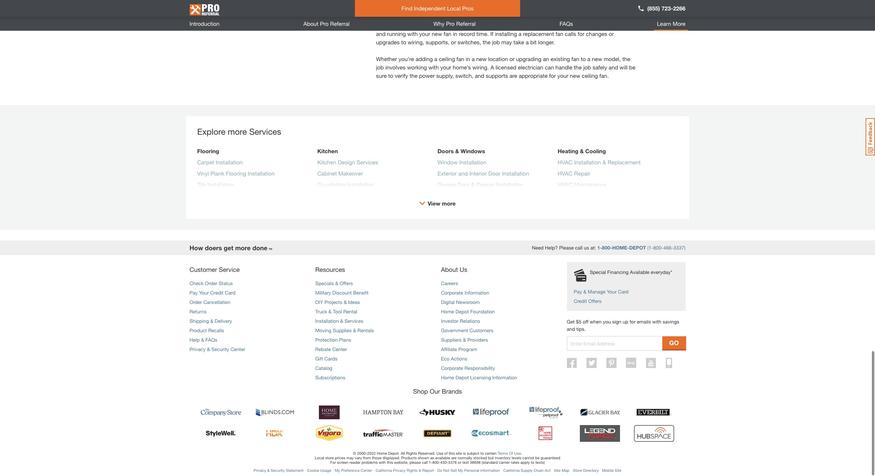 Task type: describe. For each thing, give the bounding box(es) containing it.
offers inside specials & offers military discount benefit diy projects & ideas truck & tool rental installation & services moving supplies & rentals protection plans rebate center gift cards catalog subscriptions
[[340, 281, 353, 287]]

home inside © 2000-2022 home depot. all rights reserved. use of this site is subject to certain terms of use . local store prices may vary from those displayed. products shown as available are normally stocked but inventory levels cannot be guaranteed for screen reader problems with this website, please call 1-800-430-3376 or text 38698 (standard carrier rates apply to texts) privacy & security statement cookie usage my preference center california privacy rights & report do not sell my personal information california supply chain act site map store directory mobile site
[[377, 452, 388, 456]]

local inside button
[[447, 5, 461, 12]]

1 site from the left
[[555, 469, 561, 473]]

and up replacement
[[534, 22, 543, 29]]

about us
[[441, 266, 468, 274]]

hvac for hvac installation & replacement
[[558, 159, 573, 166]]

with inside whether you're adding a ceiling fan in a new location or upgrading an existing fan to a new model, the job involves working with your home's wiring. a licensed electrician can handle the job safely and will be sure to verify the power supply, switch, and supports are appropriate for your new ceiling fan.
[[429, 64, 439, 70]]

texts)
[[536, 461, 545, 465]]

longer.
[[539, 39, 555, 45]]

2 california from the left
[[504, 469, 520, 473]]

for inside get $5 off when you sign up for emails with savings and tips.
[[630, 319, 636, 325]]

lifeproof flooring image
[[472, 404, 512, 422]]

may inside © 2000-2022 home depot. all rights reserved. use of this site is subject to certain terms of use . local store prices may vary from those displayed. products shown as available are normally stocked but inventory levels cannot be guaranteed for screen reader problems with this website, please call 1-800-430-3376 or text 38698 (standard carrier rates apply to texts) privacy & security statement cookie usage my preference center california privacy rights & report do not sell my personal information california supply chain act site map store directory mobile site
[[347, 456, 354, 461]]

2 horizontal spatial your
[[558, 72, 569, 79]]

the down time.
[[483, 39, 491, 45]]

benefit
[[353, 290, 369, 296]]

fan down the switch
[[556, 30, 564, 37]]

sell
[[451, 469, 457, 473]]

involves
[[386, 64, 406, 70]]

1 corporate from the top
[[441, 290, 464, 296]]

are inside © 2000-2022 home depot. all rights reserved. use of this site is subject to certain terms of use . local store prices may vary from those displayed. products shown as available are normally stocked but inventory levels cannot be guaranteed for screen reader problems with this website, please call 1-800-430-3376 or text 38698 (standard carrier rates apply to texts) privacy & security statement cookie usage my preference center california privacy rights & report do not sell my personal information california supply chain act site map store directory mobile site
[[452, 456, 457, 461]]

shop
[[413, 388, 428, 396]]

hvac for hvac maintenance
[[558, 181, 573, 188]]

of
[[510, 452, 514, 456]]

running
[[387, 30, 406, 37]]

cookie usage link
[[307, 469, 332, 473]]

1 horizontal spatial faqs
[[560, 20, 574, 27]]

security inside "check order status pay your credit card order cancellation returns shipping & delivery product recalls help & faqs privacy & security center"
[[212, 347, 229, 353]]

garage door & opener installation link
[[438, 181, 524, 192]]

vigoro image
[[309, 425, 350, 443]]

1- inside © 2000-2022 home depot. all rights reserved. use of this site is subject to certain terms of use . local store prices may vary from those displayed. products shown as available are normally stocked but inventory levels cannot be guaranteed for screen reader problems with this website, please call 1-800-430-3376 or text 38698 (standard carrier rates apply to texts) privacy & security statement cookie usage my preference center california privacy rights & report do not sell my personal information california supply chain act site map store directory mobile site
[[429, 461, 433, 465]]

from
[[363, 456, 371, 461]]

1 vertical spatial in
[[453, 30, 458, 37]]

hvac maintenance link
[[558, 181, 607, 192]]

record
[[459, 30, 475, 37]]

pay inside pay & manage your card credit offers
[[574, 289, 583, 295]]

& left "tool"
[[329, 309, 332, 315]]

1 vertical spatial installing
[[495, 30, 517, 37]]

card inside pay & manage your card credit offers
[[619, 289, 629, 295]]

©
[[353, 452, 356, 456]]

gift cards link
[[316, 356, 338, 362]]

1 horizontal spatial call
[[576, 245, 583, 251]]

everbilt image
[[635, 404, 675, 422]]

moving
[[316, 328, 332, 334]]

job left take
[[493, 39, 500, 45]]

go
[[670, 340, 680, 347]]

safely
[[593, 64, 608, 70]]

tile
[[197, 181, 206, 188]]

& up "military discount benefit" "link"
[[336, 281, 339, 287]]

and down model,
[[609, 64, 619, 70]]

2 horizontal spatial in
[[562, 13, 567, 20]]

are inside whether you're adding a ceiling fan in a new location or upgrading an existing fan to a new model, the job involves working with your home's wiring. a licensed electrician can handle the job safely and will be sure to verify the power supply, switch, and supports are appropriate for your new ceiling fan.
[[510, 72, 518, 79]]

and down window installation link
[[459, 170, 468, 177]]

1 vertical spatial your
[[441, 64, 452, 70]]

plans
[[339, 337, 351, 343]]

fan
[[396, 5, 406, 12]]

hdx image
[[255, 425, 295, 443]]

referral for about pro referral
[[330, 20, 350, 27]]

(standard
[[482, 461, 498, 465]]

1 use from the left
[[437, 452, 444, 456]]

or inside © 2000-2022 home depot. all rights reserved. use of this site is subject to certain terms of use . local store prices may vary from those displayed. products shown as available are normally stocked but inventory levels cannot be guaranteed for screen reader problems with this website, please call 1-800-430-3376 or text 38698 (standard carrier rates apply to texts) privacy & security statement cookie usage my preference center california privacy rights & report do not sell my personal information california supply chain act site map store directory mobile site
[[458, 461, 462, 465]]

2 site from the left
[[615, 469, 622, 473]]

pro for why
[[446, 20, 455, 27]]

manage
[[588, 289, 606, 295]]

with inside ceiling fan replacement if you have a ceiling fan that's due for replacement, installing a new model in the same location is a straightforward job for a pro. in most cases, the existing wiring and switch can be used so you'll be up and running with your new fan in record time. if installing a replacement fan calls for changes or upgrades to wiring, supports, or switches, the job may take a bit longer.
[[408, 30, 418, 37]]

find independent local pros
[[402, 5, 474, 12]]

Enter Email Address email field
[[568, 337, 663, 351]]

2 horizontal spatial privacy
[[393, 469, 406, 473]]

wiring,
[[408, 39, 425, 45]]

careers
[[441, 281, 458, 287]]

new left model
[[533, 13, 544, 20]]

credit for &
[[574, 298, 588, 304]]

0 vertical spatial if
[[376, 13, 380, 20]]

or inside whether you're adding a ceiling fan in a new location or upgrading an existing fan to a new model, the job involves working with your home's wiring. a licensed electrician can handle the job safely and will be sure to verify the power supply, switch, and supports are appropriate for your new ceiling fan.
[[510, 55, 515, 62]]

those
[[372, 456, 382, 461]]

used
[[581, 22, 593, 29]]

pay inside "check order status pay your credit card order cancellation returns shipping & delivery product recalls help & faqs privacy & security center"
[[190, 290, 198, 296]]

the right handle
[[574, 64, 582, 70]]

the up will on the top of page
[[623, 55, 631, 62]]

blinds.com image
[[255, 404, 295, 422]]

carpet
[[197, 159, 214, 166]]

2 horizontal spatial 800-
[[654, 245, 664, 251]]

services for explore more services
[[249, 127, 281, 137]]

cabinet
[[318, 170, 337, 177]]

get
[[567, 319, 575, 325]]

windows
[[461, 148, 485, 154]]

credit for order
[[210, 290, 224, 296]]

california privacy rights & report link
[[376, 469, 434, 473]]

check order status link
[[190, 281, 233, 287]]

catalog
[[316, 366, 333, 372]]

ecosmart image
[[472, 425, 512, 443]]

interior
[[470, 170, 487, 177]]

delivery
[[215, 318, 232, 324]]

2 horizontal spatial ceiling
[[582, 72, 598, 79]]

and up upgrades at the top left of the page
[[376, 30, 386, 37]]

you're
[[399, 55, 414, 62]]

levels
[[512, 456, 522, 461]]

adding
[[416, 55, 433, 62]]

cases,
[[470, 22, 486, 29]]

be inside whether you're adding a ceiling fan in a new location or upgrading an existing fan to a new model, the job involves working with your home's wiring. a licensed electrician can handle the job safely and will be sure to verify the power supply, switch, and supports are appropriate for your new ceiling fan.
[[630, 64, 636, 70]]

0 vertical spatial information
[[465, 290, 490, 296]]

do not sell my personal information link
[[438, 469, 500, 473]]

& left cooling
[[580, 148, 584, 154]]

for down used
[[578, 30, 585, 37]]

door inside exterior and interior door installation link
[[489, 170, 501, 177]]

fan.
[[600, 72, 609, 79]]

security inside © 2000-2022 home depot. all rights reserved. use of this site is subject to certain terms of use . local store prices may vary from those displayed. products shown as available are normally stocked but inventory levels cannot be guaranteed for screen reader problems with this website, please call 1-800-430-3376 or text 38698 (standard carrier rates apply to texts) privacy & security statement cookie usage my preference center california privacy rights & report do not sell my personal information california supply chain act site map store directory mobile site
[[271, 469, 285, 473]]

wiring
[[518, 22, 532, 29]]

time.
[[477, 30, 489, 37]]

learn
[[658, 20, 672, 27]]

independent
[[414, 5, 446, 12]]

will
[[620, 64, 628, 70]]

recalls
[[208, 328, 224, 334]]

(855) 723-2266
[[648, 5, 686, 12]]

466-
[[664, 245, 674, 251]]

new up supports,
[[432, 30, 443, 37]]

privacy & security statement link
[[254, 469, 304, 473]]

switch
[[545, 22, 561, 29]]

up inside ceiling fan replacement if you have a ceiling fan that's due for replacement, installing a new model in the same location is a straightforward job for a pro. in most cases, the existing wiring and switch can be used so you'll be up and running with your new fan in record time. if installing a replacement fan calls for changes or upgrades to wiring, supports, or switches, the job may take a bit longer.
[[625, 22, 632, 29]]

your inside "check order status pay your credit card order cancellation returns shipping & delivery product recalls help & faqs privacy & security center"
[[199, 290, 209, 296]]

existing inside whether you're adding a ceiling fan in a new location or upgrading an existing fan to a new model, the job involves working with your home's wiring. a licensed electrician can handle the job safely and will be sure to verify the power supply, switch, and supports are appropriate for your new ceiling fan.
[[551, 55, 570, 62]]

local inside © 2000-2022 home depot. all rights reserved. use of this site is subject to certain terms of use . local store prices may vary from those displayed. products shown as available are normally stocked but inventory levels cannot be guaranteed for screen reader problems with this website, please call 1-800-430-3376 or text 38698 (standard carrier rates apply to texts) privacy & security statement cookie usage my preference center california privacy rights & report do not sell my personal information california supply chain act site map store directory mobile site
[[315, 456, 324, 461]]

& left report
[[419, 469, 422, 473]]

home depot on youtube image
[[647, 358, 657, 369]]

actions
[[451, 356, 468, 362]]

kitchen for kitchen
[[318, 148, 338, 154]]

installation inside specials & offers military discount benefit diy projects & ideas truck & tool rental installation & services moving supplies & rentals protection plans rebate center gift cards catalog subscriptions
[[316, 318, 339, 324]]

1 horizontal spatial replacement
[[608, 159, 641, 166]]

& right 'help'
[[201, 337, 204, 343]]

you'll
[[603, 22, 616, 29]]

or down you'll
[[609, 30, 614, 37]]

everyday*
[[651, 269, 673, 275]]

diy
[[316, 300, 323, 305]]

how
[[190, 244, 203, 252]]

2266
[[674, 5, 686, 12]]

hvac repair
[[558, 170, 591, 177]]

preference
[[341, 469, 360, 473]]

referral for why pro referral
[[457, 20, 476, 27]]

2 depot from the top
[[456, 375, 469, 381]]

the company store image
[[201, 404, 241, 422]]

0 horizontal spatial flooring
[[197, 148, 219, 154]]

kitchen for kitchen design services
[[318, 159, 337, 166]]

available
[[436, 456, 451, 461]]

husky image
[[418, 404, 458, 422]]

about for about pro referral
[[304, 20, 319, 27]]

our
[[430, 388, 441, 396]]

more for view
[[442, 200, 456, 207]]

providers
[[468, 337, 488, 343]]

site map link
[[555, 469, 570, 473]]

responsibility
[[465, 366, 495, 372]]

store directory link
[[573, 469, 599, 473]]

learn more
[[658, 20, 686, 27]]

digital newsroom link
[[441, 300, 480, 305]]

tile installation
[[197, 181, 235, 188]]

map
[[562, 469, 570, 473]]

help
[[190, 337, 200, 343]]

card inside "check order status pay your credit card order cancellation returns shipping & delivery product recalls help & faqs privacy & security center"
[[225, 290, 236, 296]]

pro for about
[[320, 20, 329, 27]]

1 vertical spatial rights
[[407, 469, 418, 473]]

suppliers
[[441, 337, 462, 343]]

home depot on pintrest image
[[607, 358, 617, 369]]

returns link
[[190, 309, 207, 315]]

is inside ceiling fan replacement if you have a ceiling fan that's due for replacement, installing a new model in the same location is a straightforward job for a pro. in most cases, the existing wiring and switch can be used so you'll be up and running with your new fan in record time. if installing a replacement fan calls for changes or upgrades to wiring, supports, or switches, the job may take a bit longer.
[[614, 13, 618, 20]]

1 vertical spatial information
[[493, 375, 518, 381]]

for left why
[[425, 22, 432, 29]]

1 horizontal spatial flooring
[[226, 170, 246, 177]]

with inside get $5 off when you sign up for emails with savings and tips.
[[653, 319, 662, 325]]

and down wiring.
[[475, 72, 485, 79]]

carpet installation
[[197, 159, 243, 166]]

new up wiring.
[[477, 55, 487, 62]]

home depot blog image
[[627, 358, 637, 369]]

status
[[219, 281, 233, 287]]

licensed
[[496, 64, 517, 70]]

services inside specials & offers military discount benefit diy projects & ideas truck & tool rental installation & services moving supplies & rentals protection plans rebate center gift cards catalog subscriptions
[[345, 318, 364, 324]]

switches,
[[458, 39, 482, 45]]

pro.
[[438, 22, 448, 29]]

& inside careers corporate information digital newsroom home depot foundation investor relations government customers suppliers & providers affiliate program eco actions corporate responsibility home depot licensing information
[[463, 337, 466, 343]]

explore
[[197, 127, 226, 137]]

home depot on facebook image
[[567, 358, 577, 369]]

location inside whether you're adding a ceiling fan in a new location or upgrading an existing fan to a new model, the job involves working with your home's wiring. a licensed electrician can handle the job safely and will be sure to verify the power supply, switch, and supports are appropriate for your new ceiling fan.
[[489, 55, 508, 62]]

lifeproof with petproof technology carpet image
[[526, 404, 566, 422]]

more for explore
[[228, 127, 247, 137]]

& up supplies
[[340, 318, 344, 324]]

existing inside ceiling fan replacement if you have a ceiling fan that's due for replacement, installing a new model in the same location is a straightforward job for a pro. in most cases, the existing wiring and switch can be used so you'll be up and running with your new fan in record time. if installing a replacement fan calls for changes or upgrades to wiring, supports, or switches, the job may take a bit longer.
[[497, 22, 516, 29]]

1 horizontal spatial 800-
[[603, 245, 613, 251]]

be right you'll
[[617, 22, 624, 29]]

a
[[491, 64, 495, 70]]

model,
[[604, 55, 621, 62]]

1 horizontal spatial if
[[491, 30, 494, 37]]

power
[[420, 72, 435, 79]]

fan down in
[[444, 30, 452, 37]]

& left rentals
[[353, 328, 356, 334]]

defiant image
[[418, 425, 458, 443]]

in inside whether you're adding a ceiling fan in a new location or upgrading an existing fan to a new model, the job involves working with your home's wiring. a licensed electrician can handle the job safely and will be sure to verify the power supply, switch, and supports are appropriate for your new ceiling fan.
[[466, 55, 471, 62]]

job up sure
[[376, 64, 384, 70]]

offers inside pay & manage your card credit offers
[[589, 298, 602, 304]]

tile installation link
[[197, 181, 235, 192]]

product
[[190, 328, 207, 334]]

replacement,
[[471, 13, 504, 20]]

1 my from the left
[[335, 469, 340, 473]]

help?
[[545, 245, 558, 251]]

plank
[[211, 170, 225, 177]]



Task type: vqa. For each thing, say whether or not it's contained in the screenshot.
top the Depot
yes



Task type: locate. For each thing, give the bounding box(es) containing it.
1 vertical spatial call
[[422, 461, 428, 465]]

local up due
[[447, 5, 461, 12]]

your up order cancellation link
[[199, 290, 209, 296]]

countertop
[[318, 181, 346, 188]]

customer service
[[190, 266, 240, 274]]

0 vertical spatial you
[[381, 13, 390, 20]]

1 horizontal spatial california
[[504, 469, 520, 473]]

2 vertical spatial in
[[466, 55, 471, 62]]

is right the site
[[463, 452, 466, 456]]

& up credit offers link
[[584, 289, 587, 295]]

0 horizontal spatial my
[[335, 469, 340, 473]]

1 vertical spatial offers
[[589, 298, 602, 304]]

your right manage
[[607, 289, 617, 295]]

financing
[[608, 269, 629, 275]]

stocked
[[474, 456, 488, 461]]

800- up do
[[433, 461, 441, 465]]

0 horizontal spatial offers
[[340, 281, 353, 287]]

1 horizontal spatial order
[[205, 281, 218, 287]]

your inside ceiling fan replacement if you have a ceiling fan that's due for replacement, installing a new model in the same location is a straightforward job for a pro. in most cases, the existing wiring and switch can be used so you'll be up and running with your new fan in record time. if installing a replacement fan calls for changes or upgrades to wiring, supports, or switches, the job may take a bit longer.
[[420, 30, 431, 37]]

(1-
[[648, 245, 654, 251]]

hvac for hvac repair
[[558, 170, 573, 177]]

0 vertical spatial depot
[[456, 309, 469, 315]]

1 horizontal spatial existing
[[551, 55, 570, 62]]

subject
[[467, 452, 480, 456]]

and inside get $5 off when you sign up for emails with savings and tips.
[[567, 326, 576, 332]]

subscriptions
[[316, 375, 346, 381]]

1 horizontal spatial pay
[[574, 289, 583, 295]]

tips.
[[577, 326, 586, 332]]

depot down corporate responsibility link
[[456, 375, 469, 381]]

site
[[456, 452, 462, 456]]

can up calls
[[563, 22, 572, 29]]

fan down independent
[[427, 13, 435, 20]]

why pro referral
[[434, 20, 476, 27]]

fan up home's at the right top of the page
[[457, 55, 465, 62]]

rights right all at the left bottom of page
[[406, 452, 417, 456]]

shop our brands
[[413, 388, 462, 396]]

1 vertical spatial credit
[[574, 298, 588, 304]]

1 horizontal spatial use
[[515, 452, 521, 456]]

existing up handle
[[551, 55, 570, 62]]

more right view
[[442, 200, 456, 207]]

1 vertical spatial more
[[442, 200, 456, 207]]

with up power at top left
[[429, 64, 439, 70]]

1 horizontal spatial about
[[441, 266, 458, 274]]

0 vertical spatial 1-
[[598, 245, 603, 251]]

you inside get $5 off when you sign up for emails with savings and tips.
[[603, 319, 611, 325]]

window installation
[[438, 159, 487, 166]]

call left as
[[422, 461, 428, 465]]

1 kitchen from the top
[[318, 148, 338, 154]]

you left sign
[[603, 319, 611, 325]]

to inside ceiling fan replacement if you have a ceiling fan that's due for replacement, installing a new model in the same location is a straightforward job for a pro. in most cases, the existing wiring and switch can be used so you'll be up and running with your new fan in record time. if installing a replacement fan calls for changes or upgrades to wiring, supports, or switches, the job may take a bit longer.
[[402, 39, 407, 45]]

2 use from the left
[[515, 452, 521, 456]]

information up 'newsroom'
[[465, 290, 490, 296]]

0 vertical spatial hvac
[[558, 159, 573, 166]]

rebate center link
[[316, 347, 347, 353]]

0 vertical spatial home
[[441, 309, 455, 315]]

hvac inside hvac installation & replacement link
[[558, 159, 573, 166]]

center inside specials & offers military discount benefit diy projects & ideas truck & tool rental installation & services moving supplies & rentals protection plans rebate center gift cards catalog subscriptions
[[333, 347, 347, 353]]

you
[[381, 13, 390, 20], [603, 319, 611, 325]]

you for when
[[603, 319, 611, 325]]

straightforward
[[376, 22, 414, 29]]

& right doors
[[456, 148, 459, 154]]

local left store
[[315, 456, 324, 461]]

faqs down "product recalls" link
[[206, 337, 218, 343]]

home depot on twitter image
[[587, 358, 597, 369]]

center down delivery
[[231, 347, 245, 353]]

1 california from the left
[[376, 469, 392, 473]]

resources
[[316, 266, 345, 274]]

1 vertical spatial kitchen
[[318, 159, 337, 166]]

2 my from the left
[[458, 469, 464, 473]]

offers up discount
[[340, 281, 353, 287]]

& left ideas
[[344, 300, 347, 305]]

working
[[407, 64, 427, 70]]

0 vertical spatial replacement
[[408, 5, 443, 12]]

most
[[455, 22, 468, 29]]

replacement inside ceiling fan replacement if you have a ceiling fan that's due for replacement, installing a new model in the same location is a straightforward job for a pro. in most cases, the existing wiring and switch can be used so you'll be up and running with your new fan in record time. if installing a replacement fan calls for changes or upgrades to wiring, supports, or switches, the job may take a bit longer.
[[408, 5, 443, 12]]

trafficmaster image
[[364, 425, 404, 443]]

2022
[[368, 452, 376, 456]]

hvac
[[558, 159, 573, 166], [558, 170, 573, 177], [558, 181, 573, 188]]

careers corporate information digital newsroom home depot foundation investor relations government customers suppliers & providers affiliate program eco actions corporate responsibility home depot licensing information
[[441, 281, 518, 381]]

california down rates
[[504, 469, 520, 473]]

& inside pay & manage your card credit offers
[[584, 289, 587, 295]]

your down handle
[[558, 72, 569, 79]]

0 vertical spatial local
[[447, 5, 461, 12]]

site
[[555, 469, 561, 473], [615, 469, 622, 473]]

view more
[[428, 200, 456, 207]]

have
[[392, 13, 404, 20]]

go button
[[663, 337, 687, 350]]

1 vertical spatial up
[[623, 319, 629, 325]]

explore more services
[[197, 127, 281, 137]]

california down those
[[376, 469, 392, 473]]

depot
[[630, 245, 647, 251]]

0 horizontal spatial center
[[231, 347, 245, 353]]

order up the returns link
[[190, 300, 202, 305]]

1 vertical spatial existing
[[551, 55, 570, 62]]

order up pay your credit card "link"
[[205, 281, 218, 287]]

find
[[402, 5, 413, 12]]

with right problems
[[379, 461, 386, 465]]

for inside whether you're adding a ceiling fan in a new location or upgrading an existing fan to a new model, the job involves working with your home's wiring. a licensed electrician can handle the job safely and will be sure to verify the power supply, switch, and supports are appropriate for your new ceiling fan.
[[550, 72, 556, 79]]

new up safely
[[592, 55, 603, 62]]

3337)
[[674, 245, 686, 251]]

government customers link
[[441, 328, 494, 334]]

if right time.
[[491, 30, 494, 37]]

glacier bay image
[[580, 404, 621, 422]]

up inside get $5 off when you sign up for emails with savings and tips.
[[623, 319, 629, 325]]

1 vertical spatial location
[[489, 55, 508, 62]]

model
[[545, 13, 561, 20]]

for down the pros
[[463, 13, 470, 20]]

installing
[[505, 13, 527, 20], [495, 30, 517, 37]]

& inside the garage door & opener installation 'link'
[[472, 181, 475, 188]]

are
[[510, 72, 518, 79], [452, 456, 457, 461]]

program
[[459, 347, 478, 353]]

0 horizontal spatial referral
[[330, 20, 350, 27]]

is inside © 2000-2022 home depot. all rights reserved. use of this site is subject to certain terms of use . local store prices may vary from those displayed. products shown as available are normally stocked but inventory levels cannot be guaranteed for screen reader problems with this website, please call 1-800-430-3376 or text 38698 (standard carrier rates apply to texts) privacy & security statement cookie usage my preference center california privacy rights & report do not sell my personal information california supply chain act site map store directory mobile site
[[463, 452, 466, 456]]

can inside whether you're adding a ceiling fan in a new location or upgrading an existing fan to a new model, the job involves working with your home's wiring. a licensed electrician can handle the job safely and will be sure to verify the power supply, switch, and supports are appropriate for your new ceiling fan.
[[545, 64, 555, 70]]

0 horizontal spatial pro
[[320, 20, 329, 27]]

countertop installation
[[318, 181, 375, 188]]

or up licensed
[[510, 55, 515, 62]]

1- right at:
[[598, 245, 603, 251]]

or left switches,
[[451, 39, 456, 45]]

be right will on the top of page
[[630, 64, 636, 70]]

information down (standard
[[481, 469, 500, 473]]

pay & manage your card credit offers
[[574, 289, 629, 304]]

installation
[[216, 159, 243, 166], [460, 159, 487, 166], [575, 159, 602, 166], [248, 170, 275, 177], [503, 170, 530, 177], [208, 181, 235, 188], [348, 181, 375, 188], [497, 181, 524, 188], [316, 318, 339, 324]]

1 vertical spatial about
[[441, 266, 458, 274]]

0 horizontal spatial credit
[[210, 290, 224, 296]]

pay up credit offers link
[[574, 289, 583, 295]]

ceiling inside ceiling fan replacement if you have a ceiling fan that's due for replacement, installing a new model in the same location is a straightforward job for a pro. in most cases, the existing wiring and switch can be used so you'll be up and running with your new fan in record time. if installing a replacement fan calls for changes or upgrades to wiring, supports, or switches, the job may take a bit longer.
[[410, 13, 426, 20]]

door up 'opener'
[[489, 170, 501, 177]]

3376
[[449, 461, 457, 465]]

be up calls
[[573, 22, 580, 29]]

information inside © 2000-2022 home depot. all rights reserved. use of this site is subject to certain terms of use . local store prices may vary from those displayed. products shown as available are normally stocked but inventory levels cannot be guaranteed for screen reader problems with this website, please call 1-800-430-3376 or text 38698 (standard carrier rates apply to texts) privacy & security statement cookie usage my preference center california privacy rights & report do not sell my personal information california supply chain act site map store directory mobile site
[[481, 469, 500, 473]]

1 horizontal spatial this
[[449, 452, 455, 456]]

1 pro from the left
[[320, 20, 329, 27]]

with right emails
[[653, 319, 662, 325]]

with inside © 2000-2022 home depot. all rights reserved. use of this site is subject to certain terms of use . local store prices may vary from those displayed. products shown as available are normally stocked but inventory levels cannot be guaranteed for screen reader problems with this website, please call 1-800-430-3376 or text 38698 (standard carrier rates apply to texts) privacy & security statement cookie usage my preference center california privacy rights & report do not sell my personal information california supply chain act site map store directory mobile site
[[379, 461, 386, 465]]

offers down manage
[[589, 298, 602, 304]]

be inside © 2000-2022 home depot. all rights reserved. use of this site is subject to certain terms of use . local store prices may vary from those displayed. products shown as available are normally stocked but inventory levels cannot be guaranteed for screen reader problems with this website, please call 1-800-430-3376 or text 38698 (standard carrier rates apply to texts) privacy & security statement cookie usage my preference center california privacy rights & report do not sell my personal information california supply chain act site map store directory mobile site
[[536, 456, 540, 461]]

0 vertical spatial call
[[576, 245, 583, 251]]

0 vertical spatial up
[[625, 22, 632, 29]]

get
[[224, 244, 234, 252]]

800- right at:
[[603, 245, 613, 251]]

countertop installation link
[[318, 181, 375, 192]]

can down an on the right top of page
[[545, 64, 555, 70]]

& left the statement
[[268, 469, 270, 473]]

2 horizontal spatial center
[[361, 469, 373, 473]]

order cancellation link
[[190, 300, 231, 305]]

home decorators collection image
[[309, 404, 350, 422]]

stylewell image
[[201, 425, 241, 443]]

privacy down website,
[[393, 469, 406, 473]]

vinyl plank flooring installation link
[[197, 169, 275, 181]]

legend force image
[[580, 425, 621, 443]]

center inside "check order status pay your credit card order cancellation returns shipping & delivery product recalls help & faqs privacy & security center"
[[231, 347, 245, 353]]

credit inside pay & manage your card credit offers
[[574, 298, 588, 304]]

2 kitchen from the top
[[318, 159, 337, 166]]

a
[[405, 13, 408, 20], [529, 13, 532, 20], [620, 13, 623, 20], [433, 22, 436, 29], [519, 30, 522, 37], [526, 39, 529, 45], [435, 55, 438, 62], [472, 55, 475, 62], [588, 55, 591, 62]]

job left safely
[[584, 64, 592, 70]]

california supply chain act link
[[504, 469, 551, 473]]

new
[[533, 13, 544, 20], [432, 30, 443, 37], [477, 55, 487, 62], [592, 55, 603, 62], [570, 72, 581, 79]]

& up recalls
[[210, 318, 214, 324]]

privacy inside "check order status pay your credit card order cancellation returns shipping & delivery product recalls help & faqs privacy & security center"
[[190, 347, 206, 353]]

430-
[[441, 461, 449, 465]]

1 vertical spatial door
[[458, 181, 470, 188]]

the down replacement,
[[487, 22, 495, 29]]

my right sell
[[458, 469, 464, 473]]

in right model
[[562, 13, 567, 20]]

local
[[447, 5, 461, 12], [315, 456, 324, 461]]

flooring up carpet
[[197, 148, 219, 154]]

special financing available everyday*
[[590, 269, 673, 275]]

1 vertical spatial order
[[190, 300, 202, 305]]

2 pro from the left
[[446, 20, 455, 27]]

is up you'll
[[614, 13, 618, 20]]

in down in
[[453, 30, 458, 37]]

protection plans link
[[316, 337, 351, 343]]

more right explore
[[228, 127, 247, 137]]

0 vertical spatial can
[[563, 22, 572, 29]]

store
[[326, 456, 334, 461]]

are down licensed
[[510, 72, 518, 79]]

carpet installation link
[[197, 158, 243, 169]]

0 horizontal spatial privacy
[[190, 347, 206, 353]]

0 horizontal spatial order
[[190, 300, 202, 305]]

the left same
[[568, 13, 576, 20]]

exterior
[[438, 170, 457, 177]]

pro
[[320, 20, 329, 27], [446, 20, 455, 27]]

faqs
[[560, 20, 574, 27], [206, 337, 218, 343]]

1 vertical spatial depot
[[456, 375, 469, 381]]

1 horizontal spatial offers
[[589, 298, 602, 304]]

fan up handle
[[572, 55, 580, 62]]

0 vertical spatial ceiling
[[410, 13, 426, 20]]

0 vertical spatial offers
[[340, 281, 353, 287]]

2000-
[[358, 452, 368, 456]]

hampton bay image
[[364, 404, 404, 422]]

1 vertical spatial are
[[452, 456, 457, 461]]

0 vertical spatial order
[[205, 281, 218, 287]]

the down working
[[410, 72, 418, 79]]

center inside © 2000-2022 home depot. all rights reserved. use of this site is subject to certain terms of use . local store prices may vary from those displayed. products shown as available are normally stocked but inventory levels cannot be guaranteed for screen reader problems with this website, please call 1-800-430-3376 or text 38698 (standard carrier rates apply to texts) privacy & security statement cookie usage my preference center california privacy rights & report do not sell my personal information california supply chain act site map store directory mobile site
[[361, 469, 373, 473]]

check order status pay your credit card order cancellation returns shipping & delivery product recalls help & faqs privacy & security center
[[190, 281, 245, 353]]

0 horizontal spatial 1-
[[429, 461, 433, 465]]

affiliate
[[441, 347, 457, 353]]

kitchen
[[318, 148, 338, 154], [318, 159, 337, 166]]

2 vertical spatial home
[[377, 452, 388, 456]]

0 horizontal spatial are
[[452, 456, 457, 461]]

0 vertical spatial existing
[[497, 22, 516, 29]]

0 vertical spatial corporate
[[441, 290, 464, 296]]

0 horizontal spatial location
[[489, 55, 508, 62]]

may inside ceiling fan replacement if you have a ceiling fan that's due for replacement, installing a new model in the same location is a straightforward job for a pro. in most cases, the existing wiring and switch can be used so you'll be up and running with your new fan in record time. if installing a replacement fan calls for changes or upgrades to wiring, supports, or switches, the job may take a bit longer.
[[502, 39, 512, 45]]

kitchen design services
[[318, 159, 378, 166]]

0 vertical spatial faqs
[[560, 20, 574, 27]]

more right get
[[235, 244, 251, 252]]

& inside hvac installation & replacement link
[[603, 159, 607, 166]]

brands
[[442, 388, 462, 396]]

1 hvac from the top
[[558, 159, 573, 166]]

0 horizontal spatial your
[[199, 290, 209, 296]]

0 horizontal spatial your
[[420, 30, 431, 37]]

3 hvac from the top
[[558, 181, 573, 188]]

0 vertical spatial rights
[[406, 452, 417, 456]]

use left of
[[437, 452, 444, 456]]

card down financing
[[619, 289, 629, 295]]

find independent local pros button
[[355, 0, 521, 17]]

1 referral from the left
[[330, 20, 350, 27]]

1 horizontal spatial you
[[603, 319, 611, 325]]

1 horizontal spatial in
[[466, 55, 471, 62]]

security left the statement
[[271, 469, 285, 473]]

report
[[423, 469, 434, 473]]

installing up wiring
[[505, 13, 527, 20]]

1 vertical spatial corporate
[[441, 366, 464, 372]]

reader
[[350, 461, 361, 465]]

1 horizontal spatial ceiling
[[439, 55, 455, 62]]

and
[[534, 22, 543, 29], [376, 30, 386, 37], [609, 64, 619, 70], [475, 72, 485, 79], [459, 170, 468, 177], [567, 326, 576, 332]]

723-
[[662, 5, 674, 12]]

you inside ceiling fan replacement if you have a ceiling fan that's due for replacement, installing a new model in the same location is a straightforward job for a pro. in most cases, the existing wiring and switch can be used so you'll be up and running with your new fan in record time. if installing a replacement fan calls for changes or upgrades to wiring, supports, or switches, the job may take a bit longer.
[[381, 13, 390, 20]]

© 2000-2022 home depot. all rights reserved. use of this site is subject to certain terms of use . local store prices may vary from those displayed. products shown as available are normally stocked but inventory levels cannot be guaranteed for screen reader problems with this website, please call 1-800-430-3376 or text 38698 (standard carrier rates apply to texts) privacy & security statement cookie usage my preference center california privacy rights & report do not sell my personal information california supply chain act site map store directory mobile site
[[254, 452, 622, 473]]

& down cooling
[[603, 159, 607, 166]]

credit up cancellation
[[210, 290, 224, 296]]

hubspace smart home image
[[635, 425, 675, 443]]

privacy down 'help'
[[190, 347, 206, 353]]

2 vertical spatial more
[[235, 244, 251, 252]]

1 horizontal spatial location
[[593, 13, 613, 20]]

0 horizontal spatial this
[[387, 461, 393, 465]]

site right mobile
[[615, 469, 622, 473]]

more
[[673, 20, 686, 27]]

home's
[[453, 64, 471, 70]]

0 horizontal spatial in
[[453, 30, 458, 37]]

depot up the investor relations link
[[456, 309, 469, 315]]

depot
[[456, 309, 469, 315], [456, 375, 469, 381]]

be right cannot
[[536, 456, 540, 461]]

0 vertical spatial are
[[510, 72, 518, 79]]

0 horizontal spatial can
[[545, 64, 555, 70]]

you for if
[[381, 13, 390, 20]]

0 vertical spatial installing
[[505, 13, 527, 20]]

home depot mobile apps image
[[666, 358, 673, 369]]

credit inside "check order status pay your credit card order cancellation returns shipping & delivery product recalls help & faqs privacy & security center"
[[210, 290, 224, 296]]

sign
[[613, 319, 622, 325]]

1 vertical spatial services
[[357, 159, 378, 166]]

0 horizontal spatial door
[[458, 181, 470, 188]]

hvac left repair
[[558, 170, 573, 177]]

0 vertical spatial services
[[249, 127, 281, 137]]

or left text
[[458, 461, 462, 465]]

1 depot from the top
[[456, 309, 469, 315]]

2 referral from the left
[[457, 20, 476, 27]]

location up a
[[489, 55, 508, 62]]

0 horizontal spatial call
[[422, 461, 428, 465]]

bit
[[531, 39, 537, 45]]

for down handle
[[550, 72, 556, 79]]

pro referral logo image
[[190, 1, 219, 18]]

0 horizontal spatial you
[[381, 13, 390, 20]]

1 horizontal spatial 1-
[[598, 245, 603, 251]]

your
[[420, 30, 431, 37], [441, 64, 452, 70], [558, 72, 569, 79]]

job up wiring,
[[416, 22, 424, 29]]

1 horizontal spatial pro
[[446, 20, 455, 27]]

hvac down heating
[[558, 159, 573, 166]]

call inside © 2000-2022 home depot. all rights reserved. use of this site is subject to certain terms of use . local store prices may vary from those displayed. products shown as available are normally stocked but inventory levels cannot be guaranteed for screen reader problems with this website, please call 1-800-430-3376 or text 38698 (standard carrier rates apply to texts) privacy & security statement cookie usage my preference center california privacy rights & report do not sell my personal information california supply chain act site map store directory mobile site
[[422, 461, 428, 465]]

0 horizontal spatial card
[[225, 290, 236, 296]]

as
[[431, 456, 435, 461]]

service
[[219, 266, 240, 274]]

feedback link image
[[866, 118, 876, 156]]

specials & offers military discount benefit diy projects & ideas truck & tool rental installation & services moving supplies & rentals protection plans rebate center gift cards catalog subscriptions
[[316, 281, 374, 381]]

2 vertical spatial services
[[345, 318, 364, 324]]

2 hvac from the top
[[558, 170, 573, 177]]

2 vertical spatial information
[[481, 469, 500, 473]]

1 vertical spatial ceiling
[[439, 55, 455, 62]]

or
[[609, 30, 614, 37], [451, 39, 456, 45], [510, 55, 515, 62], [458, 461, 462, 465]]

0 horizontal spatial about
[[304, 20, 319, 27]]

1 vertical spatial is
[[463, 452, 466, 456]]

this down depot. in the bottom of the page
[[387, 461, 393, 465]]

800- right depot
[[654, 245, 664, 251]]

installation inside 'link'
[[497, 181, 524, 188]]

1 horizontal spatial site
[[615, 469, 622, 473]]

1 horizontal spatial privacy
[[254, 469, 266, 473]]

corporate down eco actions link
[[441, 366, 464, 372]]

introduction
[[190, 20, 220, 27]]

1 vertical spatial hvac
[[558, 170, 573, 177]]

new down handle
[[570, 72, 581, 79]]

home depot licensing information link
[[441, 375, 518, 381]]

800- inside © 2000-2022 home depot. all rights reserved. use of this site is subject to certain terms of use . local store prices may vary from those displayed. products shown as available are normally stocked but inventory levels cannot be guaranteed for screen reader problems with this website, please call 1-800-430-3376 or text 38698 (standard carrier rates apply to texts) privacy & security statement cookie usage my preference center california privacy rights & report do not sell my personal information california supply chain act site map store directory mobile site
[[433, 461, 441, 465]]

up right sign
[[623, 319, 629, 325]]

faqs inside "check order status pay your credit card order cancellation returns shipping & delivery product recalls help & faqs privacy & security center"
[[206, 337, 218, 343]]

0 vertical spatial more
[[228, 127, 247, 137]]

hvac installation & replacement link
[[558, 158, 641, 169]]

0 vertical spatial flooring
[[197, 148, 219, 154]]

location inside ceiling fan replacement if you have a ceiling fan that's due for replacement, installing a new model in the same location is a straightforward job for a pro. in most cases, the existing wiring and switch can be used so you'll be up and running with your new fan in record time. if installing a replacement fan calls for changes or upgrades to wiring, supports, or switches, the job may take a bit longer.
[[593, 13, 613, 20]]

0 vertical spatial may
[[502, 39, 512, 45]]

done
[[253, 244, 268, 252]]

home accents holiday image
[[526, 425, 566, 443]]

2 vertical spatial ceiling
[[582, 72, 598, 79]]

& down help & faqs link
[[207, 347, 210, 353]]

0 vertical spatial your
[[420, 30, 431, 37]]

1 vertical spatial home
[[441, 375, 455, 381]]

hvac inside hvac repair link
[[558, 170, 573, 177]]

products
[[402, 456, 417, 461]]

about for about us
[[441, 266, 458, 274]]

for left emails
[[630, 319, 636, 325]]

0 horizontal spatial pay
[[190, 290, 198, 296]]

&
[[456, 148, 459, 154], [580, 148, 584, 154], [603, 159, 607, 166], [472, 181, 475, 188], [336, 281, 339, 287], [584, 289, 587, 295], [344, 300, 347, 305], [329, 309, 332, 315], [210, 318, 214, 324], [340, 318, 344, 324], [353, 328, 356, 334], [201, 337, 204, 343], [463, 337, 466, 343], [207, 347, 210, 353], [268, 469, 270, 473], [419, 469, 422, 473]]

may left take
[[502, 39, 512, 45]]

ceiling down safely
[[582, 72, 598, 79]]

your inside pay & manage your card credit offers
[[607, 289, 617, 295]]

0 horizontal spatial 800-
[[433, 461, 441, 465]]

1 horizontal spatial can
[[563, 22, 572, 29]]

0 horizontal spatial existing
[[497, 22, 516, 29]]

services for kitchen design services
[[357, 159, 378, 166]]

website,
[[394, 461, 409, 465]]

so
[[595, 22, 601, 29]]

flooring right plank
[[226, 170, 246, 177]]

1 horizontal spatial your
[[441, 64, 452, 70]]

your up wiring,
[[420, 30, 431, 37]]

2 corporate from the top
[[441, 366, 464, 372]]

0 vertical spatial this
[[449, 452, 455, 456]]

can inside ceiling fan replacement if you have a ceiling fan that's due for replacement, installing a new model in the same location is a straightforward job for a pro. in most cases, the existing wiring and switch can be used so you'll be up and running with your new fan in record time. if installing a replacement fan calls for changes or upgrades to wiring, supports, or switches, the job may take a bit longer.
[[563, 22, 572, 29]]

supply
[[521, 469, 533, 473]]

hvac inside hvac maintenance link
[[558, 181, 573, 188]]

1 horizontal spatial may
[[502, 39, 512, 45]]

door inside the garage door & opener installation 'link'
[[458, 181, 470, 188]]

ceiling fan replacement if you have a ceiling fan that's due for replacement, installing a new model in the same location is a straightforward job for a pro. in most cases, the existing wiring and switch can be used so you'll be up and running with your new fan in record time. if installing a replacement fan calls for changes or upgrades to wiring, supports, or switches, the job may take a bit longer.
[[376, 5, 632, 45]]



